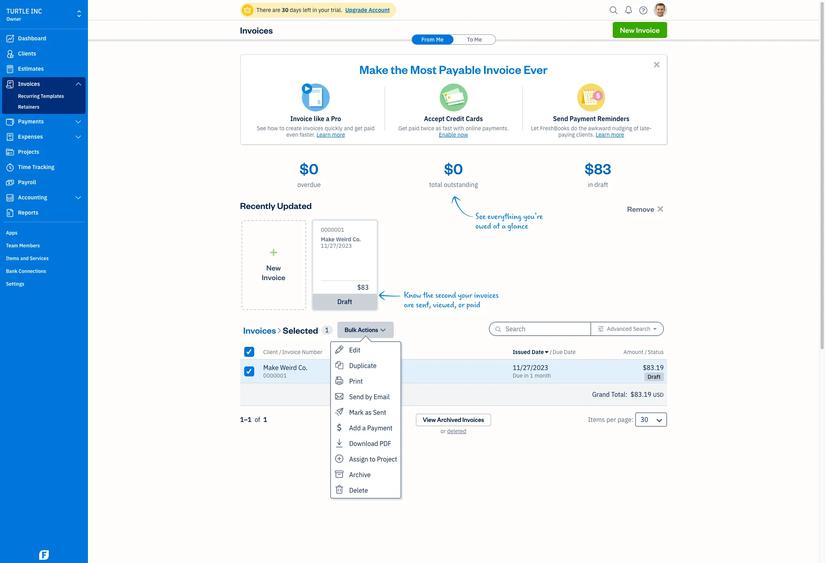 Task type: locate. For each thing, give the bounding box(es) containing it.
estimates
[[18, 65, 44, 72]]

0 vertical spatial co.
[[353, 236, 361, 243]]

chevron large down image
[[75, 81, 82, 87], [75, 134, 82, 140], [75, 195, 82, 201]]

in inside "$83 in draft"
[[588, 181, 593, 189]]

issued date
[[513, 349, 544, 356]]

see left how
[[257, 125, 266, 132]]

1 vertical spatial new invoice link
[[241, 220, 306, 310]]

invoices up recurring
[[18, 80, 40, 88]]

caretdown image
[[654, 326, 657, 332]]

1 chevron large down image from the top
[[75, 81, 82, 87]]

Search text field
[[506, 323, 578, 336]]

0 vertical spatial send
[[553, 115, 568, 123]]

the left most
[[391, 62, 408, 77]]

1–1 of 1
[[240, 416, 267, 424]]

make for make weird co. 0000001
[[263, 364, 279, 372]]

2 vertical spatial make
[[263, 364, 279, 372]]

co. inside 'make weird co. 0000001'
[[299, 364, 308, 372]]

1 horizontal spatial 0000001
[[321, 226, 345, 234]]

$0 for $0 total outstanding
[[444, 159, 463, 178]]

at
[[493, 222, 500, 231]]

invoice down plus image
[[262, 273, 286, 282]]

0 horizontal spatial 30
[[282, 6, 289, 14]]

1 vertical spatial new invoice
[[262, 263, 286, 282]]

0 vertical spatial a
[[326, 115, 330, 123]]

learn right clients.
[[596, 131, 610, 138]]

send up freshbooks
[[553, 115, 568, 123]]

2 horizontal spatial in
[[588, 181, 593, 189]]

1 horizontal spatial are
[[404, 301, 414, 310]]

1 vertical spatial to
[[370, 456, 376, 464]]

1 vertical spatial and
[[20, 256, 29, 262]]

1 vertical spatial a
[[502, 222, 506, 231]]

2 horizontal spatial a
[[502, 222, 506, 231]]

draft inside "$83 in draft"
[[595, 181, 609, 189]]

1 $0 from the left
[[300, 159, 319, 178]]

2 more from the left
[[611, 131, 625, 138]]

viewed,
[[433, 301, 457, 310]]

client / invoice number
[[263, 349, 322, 356]]

me right from in the right top of the page
[[436, 36, 444, 43]]

2 learn from the left
[[596, 131, 610, 138]]

0 vertical spatial invoices
[[303, 125, 324, 132]]

your
[[319, 6, 330, 14], [458, 291, 473, 300]]

chevron large down image down chevron large down image
[[75, 134, 82, 140]]

services
[[30, 256, 49, 262]]

account
[[369, 6, 390, 14]]

and left get
[[344, 125, 353, 132]]

twice
[[421, 125, 435, 132]]

0 horizontal spatial make
[[263, 364, 279, 372]]

new down plus image
[[266, 263, 281, 272]]

clients.
[[577, 131, 595, 138]]

1 right 1–1 at left bottom
[[263, 416, 267, 424]]

1 vertical spatial 30
[[641, 416, 649, 424]]

send by email
[[349, 393, 390, 401]]

chevron large down image for expenses
[[75, 134, 82, 140]]

time
[[18, 164, 31, 171]]

0 vertical spatial are
[[272, 6, 281, 14]]

view archived invoices or deleted
[[423, 416, 484, 435]]

0 horizontal spatial paid
[[364, 125, 375, 132]]

download pdf
[[349, 440, 392, 448]]

me inside the 'to me' link
[[475, 36, 482, 43]]

caretdown image
[[546, 349, 549, 355]]

of right 1–1 at left bottom
[[255, 416, 260, 424]]

0 horizontal spatial co.
[[299, 364, 308, 372]]

get
[[355, 125, 363, 132]]

me
[[436, 36, 444, 43], [475, 36, 482, 43]]

invoices up check image
[[243, 325, 276, 336]]

recurring
[[18, 93, 40, 99]]

retainers link
[[4, 102, 84, 112]]

2 / from the left
[[550, 349, 552, 356]]

$83 for $83
[[357, 284, 369, 292]]

1 vertical spatial in
[[588, 181, 593, 189]]

assign to project button
[[331, 452, 401, 467]]

plus image
[[269, 249, 278, 257]]

are
[[272, 6, 281, 14], [404, 301, 414, 310]]

2 chevron large down image from the top
[[75, 134, 82, 140]]

chevron large down image up the recurring templates link
[[75, 81, 82, 87]]

new invoice down plus image
[[262, 263, 286, 282]]

1 vertical spatial invoices
[[474, 291, 499, 300]]

client
[[263, 349, 278, 356]]

0 vertical spatial $83
[[585, 159, 612, 178]]

chevron large down image up reports link
[[75, 195, 82, 201]]

0 horizontal spatial in
[[313, 6, 317, 14]]

date for issued date
[[532, 349, 544, 356]]

chevron large down image
[[75, 119, 82, 125]]

new down notifications icon
[[620, 25, 635, 34]]

1 horizontal spatial your
[[458, 291, 473, 300]]

0 horizontal spatial /
[[279, 349, 281, 356]]

view archived invoices link
[[416, 414, 492, 427]]

2 $0 from the left
[[444, 159, 463, 178]]

2 horizontal spatial make
[[360, 62, 389, 77]]

send for send by email
[[349, 393, 364, 401]]

in
[[313, 6, 317, 14], [588, 181, 593, 189], [524, 372, 529, 380]]

invoices down there
[[240, 24, 273, 36]]

1 horizontal spatial new
[[620, 25, 635, 34]]

co. inside 0000001 make weird co. 11/27/2023
[[353, 236, 361, 243]]

more down pro
[[332, 131, 345, 138]]

see inside see everything you're owed at a glance
[[476, 212, 486, 222]]

assign
[[349, 456, 368, 464]]

0 horizontal spatial learn more
[[317, 131, 345, 138]]

to
[[280, 125, 285, 132], [370, 456, 376, 464]]

freshbooks image
[[38, 551, 50, 560]]

dashboard link
[[2, 32, 86, 46]]

1 horizontal spatial as
[[436, 125, 442, 132]]

status link
[[648, 349, 664, 356]]

more down reminders
[[611, 131, 625, 138]]

0 vertical spatial 0000001
[[321, 226, 345, 234]]

items down team
[[6, 256, 19, 262]]

1 horizontal spatial a
[[362, 424, 366, 432]]

tracking
[[32, 164, 54, 171]]

the up sent,
[[423, 291, 434, 300]]

0 horizontal spatial $0
[[300, 159, 319, 178]]

0000001 inside 0000001 make weird co. 11/27/2023
[[321, 226, 345, 234]]

0 horizontal spatial to
[[280, 125, 285, 132]]

advanced search
[[607, 326, 651, 333]]

0 horizontal spatial 1
[[263, 416, 267, 424]]

0 vertical spatial 11/27/2023
[[321, 242, 352, 250]]

$83.19 right :
[[631, 391, 652, 399]]

weird inside 'make weird co. 0000001'
[[280, 364, 297, 372]]

1 vertical spatial chevron large down image
[[75, 134, 82, 140]]

learn
[[317, 131, 331, 138], [596, 131, 610, 138]]

0 horizontal spatial the
[[391, 62, 408, 77]]

0 vertical spatial or
[[459, 301, 465, 310]]

1 left 'bulk'
[[325, 326, 329, 334]]

per
[[607, 416, 616, 424]]

invoices inside see how to create invoices quickly and get paid even faster.
[[303, 125, 324, 132]]

1 learn from the left
[[317, 131, 331, 138]]

2 horizontal spatial draft
[[648, 374, 661, 381]]

month
[[535, 372, 551, 380]]

$0 inside the $0 overdue
[[300, 159, 319, 178]]

send
[[553, 115, 568, 123], [349, 393, 364, 401]]

a right add
[[362, 424, 366, 432]]

1 / from the left
[[279, 349, 281, 356]]

0 horizontal spatial new invoice
[[262, 263, 286, 282]]

1 learn more from the left
[[317, 131, 345, 138]]

check image
[[246, 367, 253, 375]]

0 vertical spatial items
[[6, 256, 19, 262]]

date
[[532, 349, 544, 356], [564, 349, 576, 356]]

are right there
[[272, 6, 281, 14]]

learn for a
[[317, 131, 331, 138]]

view
[[423, 416, 436, 424]]

and
[[344, 125, 353, 132], [20, 256, 29, 262]]

0 vertical spatial of
[[634, 125, 639, 132]]

invoice left ever
[[484, 62, 522, 77]]

settings
[[6, 281, 24, 287]]

1 vertical spatial 11/27/2023
[[513, 364, 549, 372]]

0 vertical spatial see
[[257, 125, 266, 132]]

date for due date
[[564, 349, 576, 356]]

2 vertical spatial draft
[[648, 374, 661, 381]]

0 vertical spatial the
[[391, 62, 408, 77]]

invoice image
[[5, 80, 15, 88]]

0 horizontal spatial send
[[349, 393, 364, 401]]

2 vertical spatial the
[[423, 291, 434, 300]]

the inside know the second your invoices are sent, viewed, or paid
[[423, 291, 434, 300]]

make inside 'make weird co. 0000001'
[[263, 364, 279, 372]]

co.
[[353, 236, 361, 243], [299, 364, 308, 372]]

invoice number link
[[282, 349, 322, 356]]

client link
[[263, 349, 279, 356]]

the for make the most payable invoice ever
[[391, 62, 408, 77]]

due down issued
[[513, 372, 523, 380]]

dashboard image
[[5, 35, 15, 43]]

1 horizontal spatial and
[[344, 125, 353, 132]]

dashboard
[[18, 35, 46, 42]]

let freshbooks do the awkward nudging of late- paying clients.
[[531, 125, 652, 138]]

0 vertical spatial your
[[319, 6, 330, 14]]

1 horizontal spatial learn more
[[596, 131, 625, 138]]

/ right caretdown icon
[[550, 349, 552, 356]]

project
[[377, 456, 397, 464]]

0 horizontal spatial $83
[[357, 284, 369, 292]]

items inside 'main' element
[[6, 256, 19, 262]]

1 horizontal spatial new invoice
[[620, 25, 660, 34]]

to inside see how to create invoices quickly and get paid even faster.
[[280, 125, 285, 132]]

$0 up the outstanding
[[444, 159, 463, 178]]

0 vertical spatial chevron large down image
[[75, 81, 82, 87]]

a left pro
[[326, 115, 330, 123]]

recurring templates
[[18, 93, 64, 99]]

are down "know"
[[404, 301, 414, 310]]

1 more from the left
[[332, 131, 345, 138]]

1 vertical spatial 0000001
[[263, 372, 287, 380]]

0 vertical spatial draft
[[595, 181, 609, 189]]

as left fast
[[436, 125, 442, 132]]

chevron large down image inside accounting link
[[75, 195, 82, 201]]

2 horizontal spatial /
[[645, 349, 647, 356]]

30 right page:
[[641, 416, 649, 424]]

are inside know the second your invoices are sent, viewed, or paid
[[404, 301, 414, 310]]

apps
[[6, 230, 17, 236]]

archive button
[[331, 467, 401, 483]]

invoices up deleted link
[[463, 416, 484, 424]]

the right do
[[579, 125, 587, 132]]

3 chevron large down image from the top
[[75, 195, 82, 201]]

1 vertical spatial payment
[[367, 424, 393, 432]]

main element
[[0, 0, 108, 564]]

weird inside 0000001 make weird co. 11/27/2023
[[336, 236, 352, 243]]

/ left status link
[[645, 349, 647, 356]]

bulk actions
[[345, 326, 378, 334]]

send left by
[[349, 393, 364, 401]]

date left caretdown icon
[[532, 349, 544, 356]]

due date link
[[553, 349, 576, 356]]

0 horizontal spatial and
[[20, 256, 29, 262]]

invoices inside "view archived invoices or deleted"
[[463, 416, 484, 424]]

learn more down pro
[[317, 131, 345, 138]]

:
[[626, 391, 628, 399]]

1 horizontal spatial paid
[[409, 125, 420, 132]]

and down team members
[[20, 256, 29, 262]]

client image
[[5, 50, 15, 58]]

1 me from the left
[[436, 36, 444, 43]]

items left per
[[588, 416, 605, 424]]

of left late-
[[634, 125, 639, 132]]

accept credit cards image
[[440, 84, 468, 112]]

payable
[[439, 62, 481, 77]]

as
[[436, 125, 442, 132], [365, 409, 372, 417]]

1 horizontal spatial $0
[[444, 159, 463, 178]]

learn more down reminders
[[596, 131, 625, 138]]

date right caretdown icon
[[564, 349, 576, 356]]

1 vertical spatial as
[[365, 409, 372, 417]]

time tracking
[[18, 164, 54, 171]]

1 horizontal spatial see
[[476, 212, 486, 222]]

1 horizontal spatial new invoice link
[[613, 22, 667, 38]]

1 horizontal spatial weird
[[336, 236, 352, 243]]

0 horizontal spatial 0000001
[[263, 372, 287, 380]]

go to help image
[[637, 4, 650, 16]]

upgrade account link
[[344, 6, 390, 14]]

page:
[[618, 416, 634, 424]]

amount
[[624, 349, 644, 356]]

new invoice link for know the second your invoices are sent, viewed, or paid
[[241, 220, 306, 310]]

your right second
[[458, 291, 473, 300]]

upgrade
[[345, 6, 367, 14]]

your left trial.
[[319, 6, 330, 14]]

chevron large down image for accounting
[[75, 195, 82, 201]]

30 left days at left
[[282, 6, 289, 14]]

1 horizontal spatial the
[[423, 291, 434, 300]]

$0 inside '$0 total outstanding'
[[444, 159, 463, 178]]

or
[[459, 301, 465, 310], [441, 428, 446, 435]]

1 horizontal spatial of
[[634, 125, 639, 132]]

to inside button
[[370, 456, 376, 464]]

0 vertical spatial in
[[313, 6, 317, 14]]

connections
[[19, 268, 46, 274]]

chevron large down image inside invoices link
[[75, 81, 82, 87]]

learn for reminders
[[596, 131, 610, 138]]

you're
[[524, 212, 543, 222]]

2 horizontal spatial 1
[[530, 372, 534, 380]]

advanced search button
[[592, 323, 663, 336]]

to right how
[[280, 125, 285, 132]]

1 horizontal spatial learn
[[596, 131, 610, 138]]

1 vertical spatial the
[[579, 125, 587, 132]]

2 me from the left
[[475, 36, 482, 43]]

in inside 11/27/2023 due in 1 month
[[524, 372, 529, 380]]

see inside see how to create invoices quickly and get paid even faster.
[[257, 125, 266, 132]]

add
[[349, 424, 361, 432]]

to me link
[[454, 35, 496, 44]]

due right caretdown icon
[[553, 349, 563, 356]]

0 horizontal spatial draft
[[338, 298, 352, 306]]

payments.
[[483, 125, 509, 132]]

learn right faster.
[[317, 131, 331, 138]]

1 horizontal spatial items
[[588, 416, 605, 424]]

me right to
[[475, 36, 482, 43]]

payment up do
[[570, 115, 596, 123]]

me inside from me link
[[436, 36, 444, 43]]

1 left the 'month'
[[530, 372, 534, 380]]

1
[[325, 326, 329, 334], [530, 372, 534, 380], [263, 416, 267, 424]]

$0 up overdue
[[300, 159, 319, 178]]

1 horizontal spatial 30
[[641, 416, 649, 424]]

retainers
[[18, 104, 39, 110]]

1 horizontal spatial 1
[[325, 326, 329, 334]]

0 horizontal spatial invoices
[[303, 125, 324, 132]]

see up 'owed'
[[476, 212, 486, 222]]

number
[[302, 349, 322, 356]]

$83.19 down status
[[643, 364, 664, 372]]

1 horizontal spatial draft
[[595, 181, 609, 189]]

or down archived
[[441, 428, 446, 435]]

estimate image
[[5, 65, 15, 73]]

apps link
[[2, 227, 86, 239]]

2 vertical spatial a
[[362, 424, 366, 432]]

a right at
[[502, 222, 506, 231]]

hours
[[354, 364, 370, 372]]

payment down sent
[[367, 424, 393, 432]]

create
[[286, 125, 302, 132]]

paid inside the accept credit cards get paid twice as fast with online payments. enable now
[[409, 125, 420, 132]]

to right assign
[[370, 456, 376, 464]]

as left sent
[[365, 409, 372, 417]]

invoices inside know the second your invoices are sent, viewed, or paid
[[474, 291, 499, 300]]

0 horizontal spatial more
[[332, 131, 345, 138]]

1 vertical spatial see
[[476, 212, 486, 222]]

1 horizontal spatial make
[[321, 236, 335, 243]]

of
[[634, 125, 639, 132], [255, 416, 260, 424]]

/ for amount
[[645, 349, 647, 356]]

0 vertical spatial new invoice link
[[613, 22, 667, 38]]

or right viewed,
[[459, 301, 465, 310]]

assign to project
[[349, 456, 397, 464]]

updated
[[277, 200, 312, 211]]

due date
[[553, 349, 576, 356]]

projects link
[[2, 145, 86, 160]]

0 horizontal spatial as
[[365, 409, 372, 417]]

/ right client
[[279, 349, 281, 356]]

send inside button
[[349, 393, 364, 401]]

edit
[[349, 346, 361, 354]]

the inside let freshbooks do the awkward nudging of late- paying clients.
[[579, 125, 587, 132]]

invoice up create on the left
[[291, 115, 312, 123]]

actions
[[358, 326, 378, 334]]

1 date from the left
[[532, 349, 544, 356]]

3 / from the left
[[645, 349, 647, 356]]

0 horizontal spatial see
[[257, 125, 266, 132]]

2 vertical spatial chevron large down image
[[75, 195, 82, 201]]

2 date from the left
[[564, 349, 576, 356]]

0 vertical spatial make
[[360, 62, 389, 77]]

new invoice link for invoices
[[613, 22, 667, 38]]

total
[[429, 181, 443, 189]]

new invoice down go to help image
[[620, 25, 660, 34]]

1 horizontal spatial invoices
[[474, 291, 499, 300]]

new invoice
[[620, 25, 660, 34], [262, 263, 286, 282]]

and inside see how to create invoices quickly and get paid even faster.
[[344, 125, 353, 132]]

by
[[366, 393, 372, 401]]

0 vertical spatial to
[[280, 125, 285, 132]]

2 learn more from the left
[[596, 131, 625, 138]]



Task type: describe. For each thing, give the bounding box(es) containing it.
$83 for $83 in draft
[[585, 159, 612, 178]]

0000001 inside 'make weird co. 0000001'
[[263, 372, 287, 380]]

as inside the accept credit cards get paid twice as fast with online payments. enable now
[[436, 125, 442, 132]]

add a payment
[[349, 424, 393, 432]]

$0 for $0 overdue
[[300, 159, 319, 178]]

see for see how to create invoices quickly and get paid even faster.
[[257, 125, 266, 132]]

projects
[[18, 148, 39, 156]]

deleted link
[[447, 428, 467, 435]]

items for items per page:
[[588, 416, 605, 424]]

total
[[612, 391, 626, 399]]

everything
[[488, 212, 522, 222]]

expense image
[[5, 133, 15, 141]]

project image
[[5, 148, 15, 156]]

0 horizontal spatial are
[[272, 6, 281, 14]]

cards
[[466, 115, 483, 123]]

see for see everything you're owed at a glance
[[476, 212, 486, 222]]

Items per page: field
[[635, 413, 667, 427]]

1 vertical spatial draft
[[338, 298, 352, 306]]

do
[[571, 125, 578, 132]]

paid inside know the second your invoices are sent, viewed, or paid
[[467, 301, 481, 310]]

0 horizontal spatial of
[[255, 416, 260, 424]]

make weird co. 0000001
[[263, 364, 308, 380]]

members
[[19, 243, 40, 249]]

/ for client
[[279, 349, 281, 356]]

description link
[[349, 349, 377, 356]]

email
[[374, 393, 390, 401]]

edit button
[[331, 342, 401, 358]]

invoices for paid
[[474, 291, 499, 300]]

remove
[[628, 204, 655, 213]]

owed
[[476, 222, 491, 231]]

0 horizontal spatial new
[[266, 263, 281, 272]]

chart image
[[5, 194, 15, 202]]

freshbooks
[[540, 125, 570, 132]]

of inside let freshbooks do the awkward nudging of late- paying clients.
[[634, 125, 639, 132]]

1 vertical spatial $83.19
[[631, 391, 652, 399]]

0 horizontal spatial your
[[319, 6, 330, 14]]

30 inside items per page: field
[[641, 416, 649, 424]]

money image
[[5, 179, 15, 187]]

me for to me
[[475, 36, 482, 43]]

1 horizontal spatial due
[[553, 349, 563, 356]]

the for know the second your invoices are sent, viewed, or paid
[[423, 291, 434, 300]]

1–1
[[240, 416, 252, 424]]

owner
[[6, 16, 21, 22]]

accept
[[424, 115, 445, 123]]

due inside 11/27/2023 due in 1 month
[[513, 372, 523, 380]]

archive
[[349, 471, 371, 479]]

0 vertical spatial payment
[[570, 115, 596, 123]]

bank connections
[[6, 268, 46, 274]]

sent
[[373, 409, 386, 417]]

draft inside $83.19 draft
[[648, 374, 661, 381]]

settings image
[[598, 326, 604, 332]]

paid inside see how to create invoices quickly and get paid even faster.
[[364, 125, 375, 132]]

chevrondown image
[[379, 326, 387, 334]]

check image
[[246, 348, 253, 356]]

as inside mark as sent button
[[365, 409, 372, 417]]

invoices inside 'main' element
[[18, 80, 40, 88]]

send by email button
[[331, 389, 401, 405]]

0 vertical spatial $83.19
[[643, 364, 664, 372]]

awkward
[[588, 125, 611, 132]]

payment image
[[5, 118, 15, 126]]

late-
[[640, 125, 652, 132]]

more for send payment reminders
[[611, 131, 625, 138]]

learn more for a
[[317, 131, 345, 138]]

time tracking link
[[2, 160, 86, 175]]

2 hours work
[[349, 364, 386, 372]]

1 inside 11/27/2023 due in 1 month
[[530, 372, 534, 380]]

fast
[[443, 125, 452, 132]]

$0 total outstanding
[[429, 159, 478, 189]]

remove button
[[626, 202, 667, 215]]

grand
[[593, 391, 610, 399]]

make inside 0000001 make weird co. 11/27/2023
[[321, 236, 335, 243]]

invoices for even
[[303, 125, 324, 132]]

paying
[[559, 131, 575, 138]]

duplicate
[[349, 362, 377, 370]]

11/27/2023 due in 1 month
[[513, 364, 551, 380]]

invoice right 'client' link
[[282, 349, 301, 356]]

know the second your invoices are sent, viewed, or paid
[[404, 291, 499, 310]]

amount / status
[[624, 349, 664, 356]]

recurring templates link
[[4, 92, 84, 101]]

2 vertical spatial 1
[[263, 416, 267, 424]]

me for from me
[[436, 36, 444, 43]]

with
[[454, 125, 465, 132]]

invoice down go to help image
[[636, 25, 660, 34]]

times image
[[656, 204, 665, 213]]

glance
[[508, 222, 529, 231]]

close image
[[653, 60, 662, 69]]

payment inside add a payment button
[[367, 424, 393, 432]]

work
[[372, 364, 386, 372]]

how
[[268, 125, 278, 132]]

crown image
[[243, 6, 252, 14]]

11/27/2023 inside 0000001 make weird co. 11/27/2023
[[321, 242, 352, 250]]

bulk
[[345, 326, 357, 334]]

items and services link
[[2, 252, 86, 264]]

bank
[[6, 268, 17, 274]]

reports
[[18, 209, 38, 216]]

0 vertical spatial new invoice
[[620, 25, 660, 34]]

send payment reminders image
[[578, 84, 606, 112]]

invoice like a pro
[[291, 115, 341, 123]]

from me link
[[412, 35, 454, 44]]

0 horizontal spatial a
[[326, 115, 330, 123]]

more for invoice like a pro
[[332, 131, 345, 138]]

notifications image
[[623, 2, 635, 18]]

reminders
[[598, 115, 630, 123]]

invoice like a pro image
[[302, 84, 330, 112]]

advanced
[[607, 326, 632, 333]]

download pdf button
[[331, 436, 401, 452]]

2
[[349, 364, 352, 372]]

quickly
[[325, 125, 343, 132]]

your inside know the second your invoices are sent, viewed, or paid
[[458, 291, 473, 300]]

0 vertical spatial 30
[[282, 6, 289, 14]]

turtle inc owner
[[6, 7, 42, 22]]

report image
[[5, 209, 15, 217]]

mark
[[349, 409, 364, 417]]

left
[[303, 6, 311, 14]]

a inside see everything you're owed at a glance
[[502, 222, 506, 231]]

description
[[349, 349, 377, 356]]

11/27/2023 inside 11/27/2023 due in 1 month
[[513, 364, 549, 372]]

chevron large down image for invoices
[[75, 81, 82, 87]]

search image
[[608, 4, 621, 16]]

to me
[[467, 36, 482, 43]]

a inside button
[[362, 424, 366, 432]]

items for items and services
[[6, 256, 19, 262]]

0 vertical spatial 1
[[325, 326, 329, 334]]

grand total : $83.19 usd
[[593, 391, 664, 399]]

send payment reminders
[[553, 115, 630, 123]]

search
[[633, 326, 651, 333]]

deleted
[[447, 428, 467, 435]]

send for send payment reminders
[[553, 115, 568, 123]]

make for make the most payable invoice ever
[[360, 62, 389, 77]]

2 hours work link
[[339, 360, 510, 383]]

faster.
[[300, 131, 315, 138]]

team
[[6, 243, 18, 249]]

know
[[404, 291, 422, 300]]

learn more for reminders
[[596, 131, 625, 138]]

most
[[410, 62, 437, 77]]

and inside items and services link
[[20, 256, 29, 262]]

invoices link
[[2, 77, 86, 92]]

or inside know the second your invoices are sent, viewed, or paid
[[459, 301, 465, 310]]

invoices button
[[243, 324, 276, 337]]

from me
[[422, 36, 444, 43]]

print
[[349, 378, 363, 386]]

recently
[[240, 200, 276, 211]]

0 vertical spatial new
[[620, 25, 635, 34]]

estimates link
[[2, 62, 86, 76]]

timer image
[[5, 164, 15, 172]]

reports link
[[2, 206, 86, 220]]

or inside "view archived invoices or deleted"
[[441, 428, 446, 435]]

payroll
[[18, 179, 36, 186]]

add a payment button
[[331, 420, 401, 436]]

$83.19 draft
[[643, 364, 664, 381]]



Task type: vqa. For each thing, say whether or not it's contained in the screenshot.


